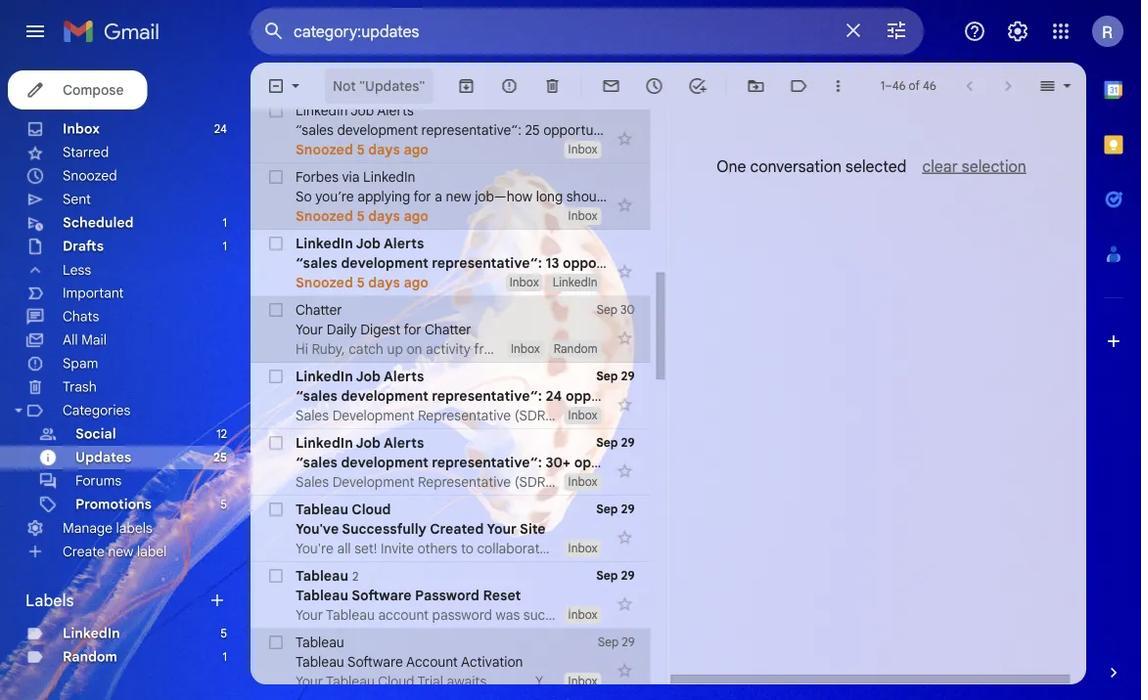 Task type: locate. For each thing, give the bounding box(es) containing it.
0 horizontal spatial new
[[108, 543, 133, 560]]

random inside row
[[554, 342, 597, 357]]

tableau for tableau cloud
[[296, 501, 348, 518]]

representative":
[[421, 121, 521, 138], [432, 254, 542, 272], [432, 388, 542, 405], [432, 454, 542, 471]]

not
[[333, 77, 356, 94]]

1 linkedin job alerts from the top
[[296, 102, 414, 119]]

4 row from the top
[[251, 297, 650, 363]]

alerts for "sales development representative": 13 opportunities
[[384, 235, 424, 252]]

new
[[446, 188, 471, 205], [108, 543, 133, 560]]

1 horizontal spatial 24
[[545, 388, 562, 405]]

inbox
[[63, 120, 100, 137], [568, 142, 597, 157], [568, 209, 597, 224], [510, 275, 539, 290], [511, 342, 540, 357], [568, 409, 597, 423], [568, 475, 597, 490], [568, 542, 597, 556], [568, 608, 597, 623], [568, 675, 597, 689]]

1 vertical spatial 25
[[213, 451, 227, 465]]

linkedin job alerts down not
[[296, 102, 414, 119]]

2 1 from the top
[[223, 239, 227, 254]]

your left daily
[[296, 321, 323, 338]]

so you're applying for a new job—how long should your résumé be? snoozed 5 days ago
[[296, 188, 715, 225]]

0 vertical spatial 1
[[223, 216, 227, 230]]

3 "sales from the top
[[296, 388, 337, 405]]

4 tableau from the top
[[296, 634, 344, 651]]

6 row from the top
[[251, 430, 665, 496]]

2 vertical spatial days
[[368, 274, 400, 291]]

0 vertical spatial software
[[351, 587, 412, 604]]

representative": for 24
[[432, 388, 542, 405]]

job for "sales development representative": 25 opportunities
[[351, 102, 374, 119]]

2 "sales from the top
[[296, 254, 337, 272]]

spam link
[[63, 355, 98, 372]]

days down applying
[[368, 207, 400, 225]]

chatter up daily
[[296, 301, 342, 319]]

representative": down archive image
[[421, 121, 521, 138]]

"sales development representative": 25 opportunities snoozed 5 days ago
[[296, 121, 627, 158]]

snoozed inside ""sales development representative": 13 opportunities snoozed 5 days ago"
[[296, 274, 353, 291]]

reset
[[483, 587, 521, 604]]

created
[[430, 521, 484, 538]]

representative": for 30+
[[432, 454, 542, 471]]

5 tableau from the top
[[296, 654, 344, 671]]

linkedin job alerts for "sales development representative": 24 opportunities
[[296, 368, 424, 385]]

24 inside row
[[545, 388, 562, 405]]

opportunities
[[543, 121, 627, 138], [563, 254, 654, 272], [566, 388, 656, 405], [574, 454, 665, 471]]

job down digest
[[356, 368, 381, 385]]

"sales down so on the top of page
[[296, 254, 337, 272]]

0 vertical spatial random
[[554, 342, 597, 357]]

inbox for tableau software account activation
[[568, 675, 597, 689]]

opportunities right 30+
[[574, 454, 665, 471]]

promotions
[[75, 496, 152, 513]]

29 for you've successfully created your site
[[621, 503, 635, 517]]

row down created
[[251, 563, 650, 629]]

linkedin job alerts for "sales development representative": 25 opportunities
[[296, 102, 414, 119]]

tableau for tableau software account activation
[[296, 654, 344, 671]]

representative": inside "sales development representative": 25 opportunities snoozed 5 days ago
[[421, 121, 521, 138]]

linkedin down 13
[[553, 275, 597, 290]]

ago for 13
[[404, 274, 428, 291]]

0 vertical spatial for
[[413, 188, 431, 205]]

representative": down '"sales development representative": 24 opportunities'
[[432, 454, 542, 471]]

sep 29 for you've successfully created your site
[[596, 503, 635, 517]]

"sales for "sales development representative": 30+ opportunities
[[296, 454, 337, 471]]

development for "sales development representative": 13 opportunities snoozed 5 days ago
[[341, 254, 428, 272]]

development inside ""sales development representative": 13 opportunities snoozed 5 days ago"
[[341, 254, 428, 272]]

2 days from the top
[[368, 207, 400, 225]]

days
[[368, 141, 400, 158], [368, 207, 400, 225], [368, 274, 400, 291]]

delete image
[[542, 76, 562, 96]]

random
[[554, 342, 597, 357], [63, 649, 117, 666]]

linkedin
[[296, 102, 348, 119], [363, 168, 415, 185], [296, 235, 353, 252], [553, 275, 597, 290], [296, 368, 353, 385], [296, 434, 353, 452], [63, 625, 120, 642]]

2 linkedin job alerts from the top
[[296, 235, 424, 252]]

snoozed up daily
[[296, 274, 353, 291]]

you've successfully created your site
[[296, 521, 546, 538]]

job down applying
[[356, 235, 381, 252]]

categories
[[63, 402, 130, 419]]

snoozed up forbes
[[296, 141, 353, 158]]

opportunities for "sales development representative": 24 opportunities
[[566, 388, 656, 405]]

5
[[357, 141, 365, 158], [357, 207, 365, 225], [357, 274, 365, 291], [220, 498, 227, 512], [220, 627, 227, 641]]

sep
[[597, 303, 617, 318], [596, 369, 618, 384], [596, 436, 618, 451], [596, 503, 618, 517], [596, 569, 618, 584], [598, 636, 619, 650]]

opportunities up sep 30
[[563, 254, 654, 272]]

"sales inside "sales development representative": 25 opportunities snoozed 5 days ago
[[296, 121, 334, 138]]

your left site
[[487, 521, 517, 538]]

5 inside so you're applying for a new job—how long should your résumé be? snoozed 5 days ago
[[357, 207, 365, 225]]

representative": up "sales development representative": 30+ opportunities
[[432, 388, 542, 405]]

tab list
[[1086, 63, 1141, 630]]

sep 29 for tableau software account activation
[[598, 636, 635, 650]]

advanced search options image
[[877, 11, 916, 50]]

2 vertical spatial 1
[[223, 650, 227, 665]]

labels heading
[[25, 591, 207, 611]]

tableau for tableau software password reset
[[296, 587, 348, 604]]

representative": for 25
[[421, 121, 521, 138]]

drafts link
[[63, 238, 104, 255]]

days up forbes via linkedin
[[368, 141, 400, 158]]

random down sep 30
[[554, 342, 597, 357]]

ago down applying
[[404, 207, 428, 225]]

1 vertical spatial 24
[[545, 388, 562, 405]]

job down not "updates"
[[351, 102, 374, 119]]

1 vertical spatial new
[[108, 543, 133, 560]]

inbox for tableau software password reset
[[568, 608, 597, 623]]

0 vertical spatial chatter
[[296, 301, 342, 319]]

linkedin up random link
[[63, 625, 120, 642]]

compose
[[63, 81, 124, 98]]

alerts up cloud
[[384, 434, 424, 452]]

for inside so you're applying for a new job—how long should your résumé be? snoozed 5 days ago
[[413, 188, 431, 205]]

tableau software password reset
[[296, 587, 521, 604]]

None checkbox
[[266, 167, 286, 187], [266, 234, 286, 253], [266, 300, 286, 320], [266, 434, 286, 453], [266, 167, 286, 187], [266, 234, 286, 253], [266, 300, 286, 320], [266, 434, 286, 453]]

job—how
[[475, 188, 533, 205]]

row containing tableau cloud
[[251, 496, 650, 563]]

None checkbox
[[266, 76, 286, 96], [266, 101, 286, 120], [266, 367, 286, 387], [266, 500, 286, 520], [266, 567, 286, 586], [266, 633, 286, 653], [266, 76, 286, 96], [266, 101, 286, 120], [266, 367, 286, 387], [266, 500, 286, 520], [266, 567, 286, 586], [266, 633, 286, 653]]

1 vertical spatial ago
[[404, 207, 428, 225]]

0 vertical spatial ago
[[404, 141, 428, 158]]

main content
[[251, 63, 1086, 696]]

row up "sales development representative": 30+ opportunities
[[251, 363, 656, 430]]

linkedin job alerts down applying
[[296, 235, 424, 252]]

1 tableau from the top
[[296, 501, 348, 518]]

development for "sales development representative": 30+ opportunities
[[341, 454, 428, 471]]

row down ""sales development representative": 13 opportunities snoozed 5 days ago"
[[251, 297, 650, 363]]

alerts down "updates"
[[377, 102, 414, 119]]

1 horizontal spatial your
[[487, 521, 517, 538]]

linkedin job alerts down daily
[[296, 368, 424, 385]]

13
[[545, 254, 559, 272]]

via
[[342, 168, 360, 185]]

opportunities down mark as unread image
[[543, 121, 627, 138]]

linkedin job alerts
[[296, 102, 414, 119], [296, 235, 424, 252], [296, 368, 424, 385], [296, 434, 424, 452]]

tableau software account activation
[[296, 654, 523, 671]]

0 vertical spatial days
[[368, 141, 400, 158]]

None search field
[[251, 8, 924, 55]]

1 vertical spatial software
[[347, 654, 403, 671]]

development down not "updates" button
[[337, 121, 418, 138]]

alerts down applying
[[384, 235, 424, 252]]

trash
[[63, 379, 97, 396]]

0 vertical spatial new
[[446, 188, 471, 205]]

0 horizontal spatial random
[[63, 649, 117, 666]]

0 horizontal spatial your
[[296, 321, 323, 338]]

for right digest
[[404, 321, 421, 338]]

job
[[351, 102, 374, 119], [356, 235, 381, 252], [356, 368, 381, 385], [356, 434, 381, 452]]

random inside labels navigation
[[63, 649, 117, 666]]

29
[[621, 369, 635, 384], [621, 436, 635, 451], [621, 503, 635, 517], [621, 569, 635, 584], [622, 636, 635, 650]]

"sales inside ""sales development representative": 13 opportunities snoozed 5 days ago"
[[296, 254, 337, 272]]

ago inside ""sales development representative": 13 opportunities snoozed 5 days ago"
[[404, 274, 428, 291]]

less
[[63, 262, 91, 279]]

1 vertical spatial random
[[63, 649, 117, 666]]

for left the a
[[413, 188, 431, 205]]

report spam image
[[499, 76, 519, 96]]

7 row from the top
[[251, 496, 650, 563]]

2 ago from the top
[[404, 207, 428, 225]]

development inside "sales development representative": 25 opportunities snoozed 5 days ago
[[337, 121, 418, 138]]

1
[[223, 216, 227, 230], [223, 239, 227, 254], [223, 650, 227, 665]]

linkedin up applying
[[363, 168, 415, 185]]

days inside "sales development representative": 25 opportunities snoozed 5 days ago
[[368, 141, 400, 158]]

1 horizontal spatial random
[[554, 342, 597, 357]]

"sales for "sales development representative": 25 opportunities snoozed 5 days ago
[[296, 121, 334, 138]]

row up created
[[251, 430, 665, 496]]

categories link
[[63, 402, 130, 419]]

software
[[351, 587, 412, 604], [347, 654, 403, 671]]

1 days from the top
[[368, 141, 400, 158]]

1 ago from the top
[[404, 141, 428, 158]]

selection
[[961, 157, 1026, 176]]

sep 29
[[596, 369, 635, 384], [596, 436, 635, 451], [596, 503, 635, 517], [596, 569, 635, 584], [598, 636, 635, 650]]

2 vertical spatial ago
[[404, 274, 428, 291]]

representative": down so you're applying for a new job—how long should your résumé be? snoozed 5 days ago
[[432, 254, 542, 272]]

24
[[214, 122, 227, 137], [545, 388, 562, 405]]

clear selection link
[[906, 157, 1026, 176]]

opportunities inside ""sales development representative": 13 opportunities snoozed 5 days ago"
[[563, 254, 654, 272]]

snoozed down starred link
[[63, 167, 117, 184]]

row down the a
[[251, 230, 654, 297]]

chatter
[[296, 301, 342, 319], [425, 321, 471, 338]]

1 vertical spatial 1
[[223, 239, 227, 254]]

3 1 from the top
[[223, 650, 227, 665]]

development down applying
[[341, 254, 428, 272]]

job for "sales development representative": 30+ opportunities
[[356, 434, 381, 452]]

ago up applying
[[404, 141, 428, 158]]

4 linkedin job alerts from the top
[[296, 434, 424, 452]]

alerts down your daily digest for chatter in the left top of the page
[[384, 368, 424, 385]]

1 1 from the top
[[223, 216, 227, 230]]

development up cloud
[[341, 454, 428, 471]]

should
[[566, 188, 608, 205]]

3 ago from the top
[[404, 274, 428, 291]]

row down archive image
[[251, 97, 650, 163]]

résumé
[[643, 188, 689, 205]]

random down linkedin link
[[63, 649, 117, 666]]

toggle split pane mode image
[[1038, 76, 1057, 96]]

snoozed down you're
[[296, 207, 353, 225]]

your
[[296, 321, 323, 338], [487, 521, 517, 538]]

main menu image
[[23, 20, 47, 43]]

ago inside "sales development representative": 25 opportunities snoozed 5 days ago
[[404, 141, 428, 158]]

1 vertical spatial chatter
[[425, 321, 471, 338]]

0 vertical spatial 24
[[214, 122, 227, 137]]

sep 30
[[597, 303, 635, 318]]

25 up long
[[525, 121, 540, 138]]

3 linkedin job alerts from the top
[[296, 368, 424, 385]]

1 vertical spatial your
[[487, 521, 517, 538]]

tableau for tableau 2
[[296, 567, 348, 584]]

2 tableau from the top
[[296, 567, 348, 584]]

row down "sales development representative": 25 opportunities snoozed 5 days ago
[[251, 163, 715, 230]]

days inside so you're applying for a new job—how long should your résumé be? snoozed 5 days ago
[[368, 207, 400, 225]]

opportunities for "sales development representative": 25 opportunities snoozed 5 days ago
[[543, 121, 627, 138]]

development
[[337, 121, 418, 138], [341, 254, 428, 272], [341, 388, 428, 405], [341, 454, 428, 471]]

1 vertical spatial days
[[368, 207, 400, 225]]

5 inside "sales development representative": 25 opportunities snoozed 5 days ago
[[357, 141, 365, 158]]

3 tableau from the top
[[296, 587, 348, 604]]

software left account
[[347, 654, 403, 671]]

0 vertical spatial 25
[[525, 121, 540, 138]]

sep for "sales development representative": 30+ opportunities
[[596, 436, 618, 451]]

2 row from the top
[[251, 163, 715, 230]]

ago up your daily digest for chatter in the left top of the page
[[404, 274, 428, 291]]

1 horizontal spatial chatter
[[425, 321, 471, 338]]

25
[[525, 121, 540, 138], [213, 451, 227, 465]]

linkedin inside labels navigation
[[63, 625, 120, 642]]

for
[[413, 188, 431, 205], [404, 321, 421, 338]]

0 horizontal spatial 25
[[213, 451, 227, 465]]

"sales up 'tableau cloud'
[[296, 454, 337, 471]]

job for "sales development representative": 13 opportunities
[[356, 235, 381, 252]]

1 vertical spatial for
[[404, 321, 421, 338]]

representative": inside ""sales development representative": 13 opportunities snoozed 5 days ago"
[[432, 254, 542, 272]]

your
[[611, 188, 639, 205]]

1 "sales from the top
[[296, 121, 334, 138]]

new down manage labels link
[[108, 543, 133, 560]]

"sales down daily
[[296, 388, 337, 405]]

"sales up forbes
[[296, 121, 334, 138]]

row up password
[[251, 496, 650, 563]]

1 horizontal spatial new
[[446, 188, 471, 205]]

development down your daily digest for chatter in the left top of the page
[[341, 388, 428, 405]]

row
[[251, 97, 650, 163], [251, 163, 715, 230], [251, 230, 654, 297], [251, 297, 650, 363], [251, 363, 656, 430], [251, 430, 665, 496], [251, 496, 650, 563], [251, 563, 650, 629], [251, 629, 650, 696]]

days inside ""sales development representative": 13 opportunities snoozed 5 days ago"
[[368, 274, 400, 291]]

inbox for so you're applying for a new job—how long should your résumé be?
[[568, 209, 597, 224]]

inbox for you've successfully created your site
[[568, 542, 597, 556]]

0 horizontal spatial 24
[[214, 122, 227, 137]]

mail
[[81, 332, 107, 349]]

job up cloud
[[356, 434, 381, 452]]

3 days from the top
[[368, 274, 400, 291]]

software down 2
[[351, 587, 412, 604]]

8 row from the top
[[251, 563, 650, 629]]

alerts for "sales development representative": 24 opportunities
[[384, 368, 424, 385]]

sep for tableau software account activation
[[598, 636, 619, 650]]

row down password
[[251, 629, 650, 696]]

25 down 12
[[213, 451, 227, 465]]

snoozed inside "sales development representative": 25 opportunities snoozed 5 days ago
[[296, 141, 353, 158]]

linkedin down not
[[296, 102, 348, 119]]

account
[[406, 654, 458, 671]]

sep for your daily digest for chatter
[[597, 303, 617, 318]]

ago
[[404, 141, 428, 158], [404, 207, 428, 225], [404, 274, 428, 291]]

create new label link
[[63, 543, 167, 560]]

new right the a
[[446, 188, 471, 205]]

snoozed
[[296, 141, 353, 158], [63, 167, 117, 184], [296, 207, 353, 225], [296, 274, 353, 291]]

opportunities inside "sales development representative": 25 opportunities snoozed 5 days ago
[[543, 121, 627, 138]]

linkedin job alerts up cloud
[[296, 434, 424, 452]]

sep 29 for "sales development representative": 24 opportunities
[[596, 369, 635, 384]]

inbox for "sales development representative": 30+ opportunities
[[568, 475, 597, 490]]

chatter down ""sales development representative": 13 opportunities snoozed 5 days ago"
[[425, 321, 471, 338]]

1 horizontal spatial 25
[[525, 121, 540, 138]]

days up your daily digest for chatter in the left top of the page
[[368, 274, 400, 291]]

4 "sales from the top
[[296, 454, 337, 471]]

opportunities up 30+
[[566, 388, 656, 405]]

tableau
[[296, 501, 348, 518], [296, 567, 348, 584], [296, 587, 348, 604], [296, 634, 344, 651], [296, 654, 344, 671]]

updates
[[75, 449, 131, 466]]

sep for you've successfully created your site
[[596, 503, 618, 517]]



Task type: vqa. For each thing, say whether or not it's contained in the screenshot.
the bottom Elixir
no



Task type: describe. For each thing, give the bounding box(es) containing it.
linkedin job alerts for "sales development representative": 13 opportunities
[[296, 235, 424, 252]]

"sales development representative": 30+ opportunities
[[296, 454, 665, 471]]

activation
[[461, 654, 523, 671]]

trash link
[[63, 379, 97, 396]]

one conversation selected
[[716, 157, 906, 176]]

1 row from the top
[[251, 97, 650, 163]]

row containing forbes via linkedin
[[251, 163, 715, 230]]

sep 29 for "sales development representative": 30+ opportunities
[[596, 436, 635, 451]]

clear search image
[[834, 11, 873, 50]]

spam
[[63, 355, 98, 372]]

for for applying
[[413, 188, 431, 205]]

snooze image
[[644, 76, 664, 96]]

2
[[352, 569, 359, 584]]

3 row from the top
[[251, 230, 654, 297]]

9 row from the top
[[251, 629, 650, 696]]

30
[[620, 303, 635, 318]]

1 for random
[[223, 650, 227, 665]]

manage labels link
[[63, 520, 152, 537]]

snoozed link
[[63, 167, 117, 184]]

inbox for "sales development representative": 24 opportunities
[[568, 409, 597, 423]]

inbox inside labels navigation
[[63, 120, 100, 137]]

snoozed inside labels navigation
[[63, 167, 117, 184]]

main content containing one conversation selected
[[251, 63, 1086, 696]]

password
[[415, 587, 479, 604]]

mark as unread image
[[601, 76, 621, 96]]

archive image
[[456, 76, 476, 96]]

your daily digest for chatter
[[296, 321, 471, 338]]

labels
[[25, 591, 74, 611]]

days for "sales development representative": 13 opportunities snoozed 5 days ago
[[368, 274, 400, 291]]

24 inside labels navigation
[[214, 122, 227, 137]]

30+
[[545, 454, 571, 471]]

linkedin down daily
[[296, 368, 353, 385]]

add to tasks image
[[687, 76, 707, 96]]

"sales for "sales development representative": 13 opportunities snoozed 5 days ago
[[296, 254, 337, 272]]

snoozed inside so you're applying for a new job—how long should your résumé be? snoozed 5 days ago
[[296, 207, 353, 225]]

ago for 25
[[404, 141, 428, 158]]

"sales development representative": 24 opportunities
[[296, 388, 656, 405]]

not "updates"
[[333, 77, 425, 94]]

support image
[[963, 20, 986, 43]]

social
[[75, 426, 116, 443]]

long
[[536, 188, 563, 205]]

"sales for "sales development representative": 24 opportunities
[[296, 388, 337, 405]]

so
[[296, 188, 312, 205]]

opportunities for "sales development representative": 13 opportunities snoozed 5 days ago
[[563, 254, 654, 272]]

development for "sales development representative": 24 opportunities
[[341, 388, 428, 405]]

linkedin link
[[63, 625, 120, 642]]

25 inside labels navigation
[[213, 451, 227, 465]]

row containing chatter
[[251, 297, 650, 363]]

chats
[[63, 308, 99, 325]]

less button
[[0, 258, 235, 282]]

daily
[[326, 321, 357, 338]]

important
[[63, 285, 124, 302]]

29 for tableau software account activation
[[622, 636, 635, 650]]

new inside manage labels create new label
[[108, 543, 133, 560]]

gmail image
[[63, 12, 169, 51]]

one
[[716, 157, 746, 176]]

sent
[[63, 191, 91, 208]]

clear selection
[[922, 157, 1026, 176]]

clear
[[922, 157, 957, 176]]

new inside so you're applying for a new job—how long should your résumé be? snoozed 5 days ago
[[446, 188, 471, 205]]

forums link
[[75, 473, 121, 490]]

labels navigation
[[0, 63, 251, 701]]

chats link
[[63, 308, 99, 325]]

"updates"
[[359, 77, 425, 94]]

a
[[435, 188, 442, 205]]

1 for drafts
[[223, 239, 227, 254]]

"sales development representative": 13 opportunities snoozed 5 days ago
[[296, 254, 654, 291]]

forbes via linkedin
[[296, 168, 415, 185]]

sep for tableau software password reset
[[596, 569, 618, 584]]

0 horizontal spatial chatter
[[296, 301, 342, 319]]

inbox for "sales development representative": 25 opportunities
[[568, 142, 597, 157]]

successfully
[[342, 521, 427, 538]]

inbox link
[[63, 120, 100, 137]]

software for password
[[351, 587, 412, 604]]

25 inside "sales development representative": 25 opportunities snoozed 5 days ago
[[525, 121, 540, 138]]

cloud
[[352, 501, 391, 518]]

settings image
[[1006, 20, 1029, 43]]

0 vertical spatial your
[[296, 321, 323, 338]]

you've
[[296, 521, 339, 538]]

be?
[[692, 188, 715, 205]]

updates link
[[75, 449, 131, 466]]

important link
[[63, 285, 124, 302]]

ago inside so you're applying for a new job—how long should your résumé be? snoozed 5 days ago
[[404, 207, 428, 225]]

29 for "sales development representative": 24 opportunities
[[621, 369, 635, 384]]

all mail
[[63, 332, 107, 349]]

5 row from the top
[[251, 363, 656, 430]]

linkedin down you're
[[296, 235, 353, 252]]

selected
[[845, 157, 906, 176]]

applying
[[357, 188, 410, 205]]

Search mail text field
[[294, 22, 830, 41]]

forums
[[75, 473, 121, 490]]

29 for tableau software password reset
[[621, 569, 635, 584]]

digest
[[360, 321, 400, 338]]

1 for scheduled
[[223, 216, 227, 230]]

software for account
[[347, 654, 403, 671]]

12
[[216, 427, 227, 442]]

drafts
[[63, 238, 104, 255]]

social link
[[75, 426, 116, 443]]

conversation
[[750, 157, 841, 176]]

scheduled
[[63, 214, 134, 231]]

opportunities for "sales development representative": 30+ opportunities
[[574, 454, 665, 471]]

forbes
[[296, 168, 339, 185]]

sent link
[[63, 191, 91, 208]]

manage
[[63, 520, 112, 537]]

not "updates" button
[[325, 69, 433, 104]]

search mail image
[[256, 14, 292, 49]]

days for "sales development representative": 25 opportunities snoozed 5 days ago
[[368, 141, 400, 158]]

alerts for "sales development representative": 25 opportunities
[[377, 102, 414, 119]]

linkedin up 'tableau cloud'
[[296, 434, 353, 452]]

compose button
[[8, 70, 147, 110]]

tableau 2
[[296, 567, 359, 584]]

sep for "sales development representative": 24 opportunities
[[596, 369, 618, 384]]

all
[[63, 332, 78, 349]]

tableau cloud
[[296, 501, 391, 518]]

create
[[63, 543, 104, 560]]

tableau for tableau
[[296, 634, 344, 651]]

labels
[[116, 520, 152, 537]]

scheduled link
[[63, 214, 134, 231]]

random link
[[63, 649, 117, 666]]

29 for "sales development representative": 30+ opportunities
[[621, 436, 635, 451]]

all mail link
[[63, 332, 107, 349]]

job for "sales development representative": 24 opportunities
[[356, 368, 381, 385]]

for for digest
[[404, 321, 421, 338]]

starred
[[63, 144, 109, 161]]

development for "sales development representative": 25 opportunities snoozed 5 days ago
[[337, 121, 418, 138]]

alerts for "sales development representative": 30+ opportunities
[[384, 434, 424, 452]]

label
[[137, 543, 167, 560]]

promotions link
[[75, 496, 152, 513]]

you're
[[315, 188, 354, 205]]

representative": for 13
[[432, 254, 542, 272]]

sep 29 for tableau software password reset
[[596, 569, 635, 584]]

linkedin job alerts for "sales development representative": 30+ opportunities
[[296, 434, 424, 452]]

manage labels create new label
[[63, 520, 167, 560]]

site
[[520, 521, 546, 538]]

starred link
[[63, 144, 109, 161]]

5 inside ""sales development representative": 13 opportunities snoozed 5 days ago"
[[357, 274, 365, 291]]



